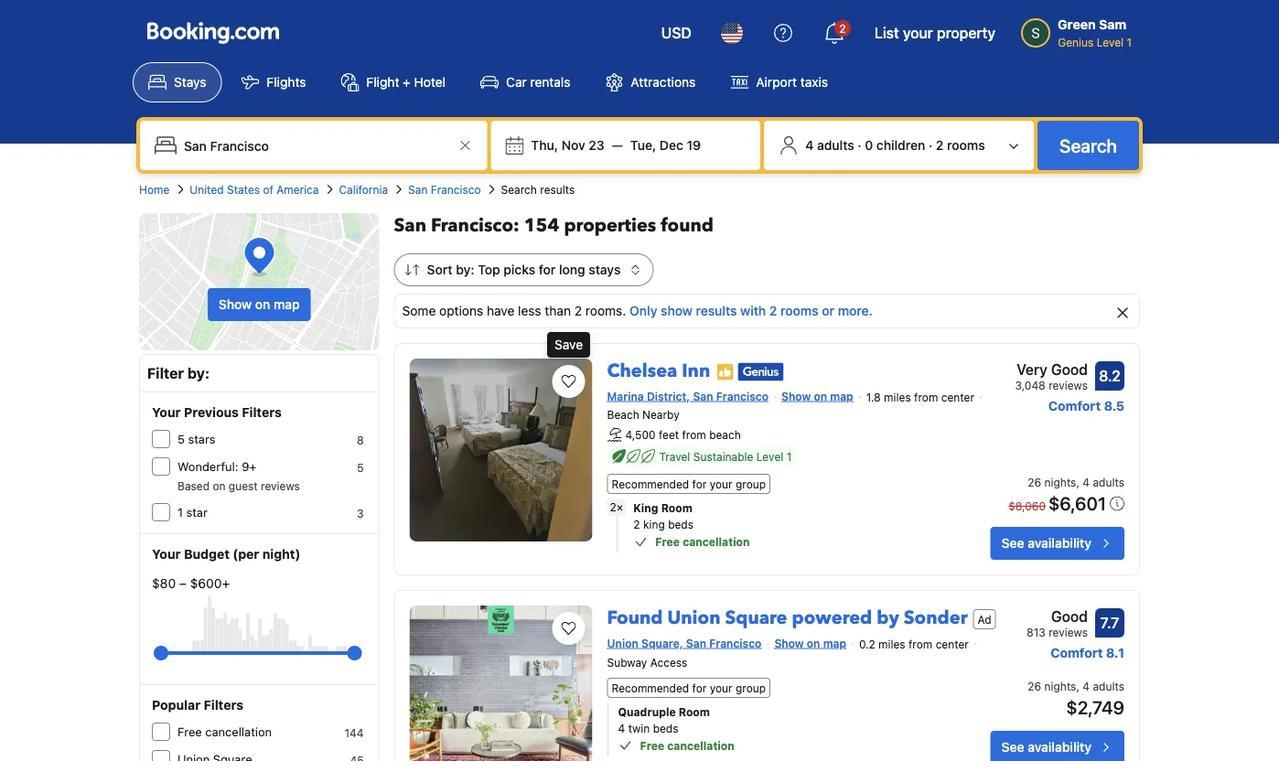 Task type: describe. For each thing, give the bounding box(es) containing it.
usd button
[[650, 11, 703, 55]]

king room
[[633, 502, 693, 514]]

show for marina district, san francisco
[[781, 390, 811, 403]]

wonderful: 9+
[[178, 460, 257, 474]]

(per
[[233, 547, 259, 562]]

map inside show on map button
[[274, 297, 300, 312]]

very good element
[[1015, 359, 1088, 381]]

california
[[339, 183, 388, 196]]

by: for filter
[[188, 365, 210, 382]]

map for marina district, san francisco
[[830, 390, 853, 403]]

see for chelsea inn
[[1002, 536, 1024, 551]]

5 for 5
[[357, 461, 364, 474]]

4 adults · 0 children · 2 rooms
[[805, 138, 985, 153]]

beds for 4 twin beds
[[653, 722, 678, 735]]

room for quadruple room
[[679, 705, 710, 718]]

found union square powered by sonder image
[[410, 606, 593, 761]]

8.2
[[1099, 367, 1121, 385]]

flight
[[366, 75, 399, 90]]

picks
[[504, 262, 535, 277]]

4 left twin at the bottom
[[618, 722, 625, 735]]

free cancellation for 2 king beds
[[655, 535, 750, 548]]

—
[[612, 138, 623, 153]]

good inside very good 3,048 reviews
[[1051, 361, 1088, 378]]

green
[[1058, 17, 1096, 32]]

list
[[875, 24, 899, 42]]

1 vertical spatial results
[[696, 303, 737, 318]]

sort by: top picks for long stays
[[427, 262, 621, 277]]

beds for 2 king beds
[[668, 518, 694, 531]]

green sam genius level 1
[[1058, 17, 1132, 48]]

1 vertical spatial filters
[[204, 698, 243, 713]]

show for union square, san francisco
[[774, 637, 804, 650]]

availability for chelsea inn
[[1028, 536, 1092, 551]]

properties
[[564, 213, 656, 238]]

top
[[478, 262, 500, 277]]

stays
[[174, 75, 206, 90]]

king
[[633, 502, 658, 514]]

very good 3,048 reviews
[[1015, 361, 1088, 392]]

4,500 feet from beach
[[625, 428, 741, 441]]

search for search results
[[501, 183, 537, 196]]

budget
[[184, 547, 230, 562]]

26 for 26 nights , 4 adults
[[1028, 476, 1041, 489]]

4 adults · 0 children · 2 rooms button
[[772, 128, 1027, 163]]

free for 2 king beds
[[655, 535, 680, 548]]

quadruple room
[[618, 705, 710, 718]]

chelsea
[[607, 359, 677, 384]]

cancellation for 2 king beds
[[683, 535, 750, 548]]

by
[[877, 606, 899, 631]]

united
[[190, 183, 224, 196]]

show on map for marina district, san francisco
[[781, 390, 853, 403]]

found union square powered by sonder
[[607, 606, 968, 631]]

cancellation down 'popular filters'
[[205, 725, 272, 739]]

district,
[[647, 390, 690, 403]]

show on map inside button
[[219, 297, 300, 312]]

1 · from the left
[[858, 138, 862, 153]]

show on map button
[[208, 288, 311, 321]]

wonderful:
[[178, 460, 238, 474]]

for for found
[[692, 682, 707, 694]]

dec
[[660, 138, 683, 153]]

comfort 8.5
[[1048, 398, 1125, 414]]

9+
[[242, 460, 257, 474]]

car rentals link
[[465, 62, 586, 102]]

square
[[725, 606, 787, 631]]

very
[[1017, 361, 1048, 378]]

options
[[439, 303, 483, 318]]

0 horizontal spatial 1
[[178, 506, 183, 519]]

144
[[345, 726, 364, 739]]

scored 8.2 element
[[1095, 361, 1125, 391]]

stars
[[188, 432, 215, 446]]

8.5
[[1104, 398, 1125, 414]]

2 inside dropdown button
[[839, 22, 846, 35]]

recommended for your group for inn
[[612, 478, 766, 491]]

from for 0.2
[[909, 638, 933, 651]]

rooms.
[[585, 303, 626, 318]]

comfort for found union square powered by sonder
[[1051, 646, 1103, 661]]

26 nights , 4 adults $2,749
[[1028, 680, 1125, 718]]

show
[[661, 303, 693, 318]]

tue,
[[630, 138, 656, 153]]

0
[[865, 138, 873, 153]]

than
[[545, 303, 571, 318]]

only show results with 2 rooms or more. link
[[630, 303, 873, 318]]

see availability for chelsea inn
[[1002, 536, 1092, 551]]

based
[[178, 479, 210, 492]]

2 button
[[812, 11, 856, 55]]

0 horizontal spatial rooms
[[781, 303, 819, 318]]

miles for 0.2
[[878, 638, 905, 651]]

your for your previous filters
[[152, 405, 181, 420]]

night)
[[262, 547, 300, 562]]

flights
[[267, 75, 306, 90]]

san up "access"
[[686, 637, 706, 650]]

from for 4,500
[[682, 428, 706, 441]]

some
[[402, 303, 436, 318]]

19
[[687, 138, 701, 153]]

$8,060
[[1009, 500, 1046, 513]]

map for union square, san francisco
[[823, 637, 846, 650]]

subway
[[607, 656, 647, 669]]

5 for 5 stars
[[178, 432, 185, 446]]

0 vertical spatial francisco
[[431, 183, 481, 196]]

1 vertical spatial level
[[757, 450, 783, 463]]

154
[[524, 213, 559, 238]]

from for 1.8
[[914, 391, 938, 404]]

feet
[[659, 428, 679, 441]]

san down inn
[[693, 390, 713, 403]]

3
[[357, 507, 364, 520]]

children
[[876, 138, 925, 153]]

square,
[[641, 637, 683, 650]]

booking.com image
[[147, 22, 279, 44]]

united states of america
[[190, 183, 319, 196]]

$80
[[152, 576, 176, 591]]

travel
[[659, 450, 690, 463]]

by: for sort
[[456, 262, 475, 277]]

level inside green sam genius level 1
[[1097, 36, 1124, 48]]

5 stars
[[178, 432, 215, 446]]

good inside good 813 reviews
[[1051, 608, 1088, 626]]

thu, nov 23 — tue, dec 19
[[531, 138, 701, 153]]

search button
[[1038, 121, 1139, 170]]

1 star
[[178, 506, 208, 519]]

show inside button
[[219, 297, 252, 312]]

san francisco
[[408, 183, 481, 196]]

king room link
[[633, 500, 927, 516]]

airport taxis link
[[715, 62, 844, 102]]

your for inn
[[710, 478, 733, 491]]

found
[[661, 213, 714, 238]]

$600+
[[190, 576, 230, 591]]

quadruple
[[618, 705, 676, 718]]

flight + hotel
[[366, 75, 446, 90]]

0.2 miles from center subway access
[[607, 638, 969, 669]]

list your property
[[875, 24, 996, 42]]

group for inn
[[736, 478, 766, 491]]

recommended for your group for union
[[612, 682, 766, 694]]

search results updated. san francisco: 154 properties found. element
[[394, 213, 1140, 239]]

powered
[[792, 606, 872, 631]]

nights for 26 nights , 4 adults $2,749
[[1044, 680, 1076, 692]]

free cancellation for 4 twin beds
[[640, 739, 735, 752]]

car
[[506, 75, 527, 90]]

adults inside button
[[817, 138, 854, 153]]

8
[[357, 434, 364, 447]]

free for 4 twin beds
[[640, 739, 664, 752]]

thu, nov 23 button
[[524, 129, 612, 162]]



Task type: vqa. For each thing, say whether or not it's contained in the screenshot.
it
no



Task type: locate. For each thing, give the bounding box(es) containing it.
center for 1.8 miles from center
[[941, 391, 974, 404]]

your right list
[[903, 24, 933, 42]]

1 vertical spatial 5
[[357, 461, 364, 474]]

beach
[[709, 428, 741, 441]]

san francisco: 154 properties found
[[394, 213, 714, 238]]

Where are you going? field
[[177, 129, 454, 162]]

0 vertical spatial by:
[[456, 262, 475, 277]]

1 good from the top
[[1051, 361, 1088, 378]]

2 vertical spatial 1
[[178, 506, 183, 519]]

1 horizontal spatial ·
[[929, 138, 933, 153]]

from right feet
[[682, 428, 706, 441]]

2 vertical spatial map
[[823, 637, 846, 650]]

0 vertical spatial show
[[219, 297, 252, 312]]

1 inside green sam genius level 1
[[1127, 36, 1132, 48]]

see availability for found union square powered by sonder
[[1002, 740, 1092, 755]]

adults up the '$2,749'
[[1093, 680, 1125, 692]]

for left long
[[539, 262, 556, 277]]

room for king room
[[661, 502, 693, 514]]

2 horizontal spatial 1
[[1127, 36, 1132, 48]]

reviews inside very good 3,048 reviews
[[1049, 379, 1088, 392]]

0 horizontal spatial ·
[[858, 138, 862, 153]]

search results
[[501, 183, 575, 196]]

marina
[[607, 390, 644, 403]]

1 vertical spatial see
[[1002, 740, 1024, 755]]

0 vertical spatial your
[[903, 24, 933, 42]]

nov
[[562, 138, 585, 153]]

filters right popular
[[204, 698, 243, 713]]

see availability link down 26 nights , 4 adults $2,749
[[991, 731, 1125, 761]]

comfort for chelsea inn
[[1048, 398, 1101, 414]]

nights up the '$2,749'
[[1044, 680, 1076, 692]]

nights inside 26 nights , 4 adults $2,749
[[1044, 680, 1076, 692]]

miles right 1.8
[[884, 391, 911, 404]]

show on map for union square, san francisco
[[774, 637, 846, 650]]

have
[[487, 303, 515, 318]]

san right california
[[408, 183, 428, 196]]

1 horizontal spatial 1
[[787, 450, 792, 463]]

group down travel sustainable level 1
[[736, 478, 766, 491]]

0 vertical spatial miles
[[884, 391, 911, 404]]

results
[[540, 183, 575, 196], [696, 303, 737, 318]]

comfort down very good 3,048 reviews at the right of page
[[1048, 398, 1101, 414]]

5 down 8
[[357, 461, 364, 474]]

0 vertical spatial for
[[539, 262, 556, 277]]

0 vertical spatial center
[[941, 391, 974, 404]]

0 vertical spatial beds
[[668, 518, 694, 531]]

flights link
[[225, 62, 322, 102]]

miles inside 1.8 miles from center beach nearby
[[884, 391, 911, 404]]

free down 'popular filters'
[[178, 725, 202, 739]]

2 your from the top
[[152, 547, 181, 562]]

4 inside button
[[805, 138, 814, 153]]

availability down 26 nights , 4 adults $2,749
[[1028, 740, 1092, 755]]

found
[[607, 606, 663, 631]]

search
[[1060, 135, 1117, 156], [501, 183, 537, 196]]

by:
[[456, 262, 475, 277], [188, 365, 210, 382]]

from right 1.8
[[914, 391, 938, 404]]

1 vertical spatial reviews
[[261, 479, 300, 492]]

nights
[[1044, 476, 1076, 489], [1044, 680, 1076, 692]]

adults up $6,601
[[1093, 476, 1125, 489]]

1 down 1.8 miles from center beach nearby
[[787, 450, 792, 463]]

1 horizontal spatial search
[[1060, 135, 1117, 156]]

2 group from the top
[[736, 682, 766, 694]]

· left 0
[[858, 138, 862, 153]]

filters
[[242, 405, 282, 420], [204, 698, 243, 713]]

813
[[1027, 626, 1046, 639]]

free down 4 twin beds
[[640, 739, 664, 752]]

2 good from the top
[[1051, 608, 1088, 626]]

free cancellation down 2 king beds
[[655, 535, 750, 548]]

see availability link down $6,601
[[991, 527, 1125, 560]]

+
[[403, 75, 411, 90]]

good right the very
[[1051, 361, 1088, 378]]

of
[[263, 183, 273, 196]]

1 horizontal spatial level
[[1097, 36, 1124, 48]]

recommended for your group down "access"
[[612, 682, 766, 694]]

popular
[[152, 698, 201, 713]]

beds down king room on the bottom of page
[[668, 518, 694, 531]]

4 up the '$2,749'
[[1083, 680, 1090, 692]]

1 vertical spatial good
[[1051, 608, 1088, 626]]

center
[[941, 391, 974, 404], [936, 638, 969, 651]]

only
[[630, 303, 657, 318]]

1 vertical spatial francisco
[[716, 390, 769, 403]]

5 left stars
[[178, 432, 185, 446]]

1 left star
[[178, 506, 183, 519]]

1 see availability from the top
[[1002, 536, 1092, 551]]

2 vertical spatial for
[[692, 682, 707, 694]]

1 vertical spatial beds
[[653, 722, 678, 735]]

adults inside 26 nights , 4 adults $2,749
[[1093, 680, 1125, 692]]

1 vertical spatial from
[[682, 428, 706, 441]]

save
[[554, 337, 583, 352]]

1 vertical spatial 1
[[787, 450, 792, 463]]

miles
[[884, 391, 911, 404], [878, 638, 905, 651]]

san
[[408, 183, 428, 196], [394, 213, 426, 238], [693, 390, 713, 403], [686, 637, 706, 650]]

beds down quadruple room
[[653, 722, 678, 735]]

1 see availability link from the top
[[991, 527, 1125, 560]]

your for union
[[710, 682, 733, 694]]

3,048
[[1015, 379, 1046, 392]]

availability down $6,601
[[1028, 536, 1092, 551]]

26 inside 26 nights , 4 adults $2,749
[[1028, 680, 1041, 692]]

2 inside button
[[936, 138, 944, 153]]

good up comfort 8.1 at the right bottom of page
[[1051, 608, 1088, 626]]

1 your from the top
[[152, 405, 181, 420]]

this property is part of our preferred partner program. it's committed to providing excellent service and good value. it'll pay us a higher commission if you make a booking. image
[[716, 363, 734, 381], [716, 363, 734, 381]]

1 vertical spatial 26
[[1028, 680, 1041, 692]]

adults for 26 nights , 4 adults $2,749
[[1093, 680, 1125, 692]]

adults for 26 nights , 4 adults
[[1093, 476, 1125, 489]]

1 vertical spatial comfort
[[1051, 646, 1103, 661]]

1 vertical spatial adults
[[1093, 476, 1125, 489]]

0 vertical spatial show on map
[[219, 297, 300, 312]]

free cancellation down 'popular filters'
[[178, 725, 272, 739]]

4 twin beds
[[618, 722, 678, 735]]

2 recommended from the top
[[612, 682, 689, 694]]

chelsea inn
[[607, 359, 710, 384]]

1 vertical spatial ,
[[1076, 680, 1080, 692]]

with
[[740, 303, 766, 318]]

filters right previous
[[242, 405, 282, 420]]

free cancellation
[[655, 535, 750, 548], [178, 725, 272, 739], [640, 739, 735, 752]]

sonder
[[904, 606, 968, 631]]

4 inside 26 nights , 4 adults $2,749
[[1083, 680, 1090, 692]]

america
[[277, 183, 319, 196]]

0 vertical spatial recommended for your group
[[612, 478, 766, 491]]

san down the san francisco on the top of the page
[[394, 213, 426, 238]]

1 vertical spatial your
[[152, 547, 181, 562]]

$6,601
[[1049, 492, 1106, 514]]

scored 7.7 element
[[1095, 609, 1125, 638]]

francisco down square
[[709, 637, 762, 650]]

car rentals
[[506, 75, 570, 90]]

inn
[[682, 359, 710, 384]]

for for chelsea
[[692, 478, 707, 491]]

rooms inside 4 adults · 0 children · 2 rooms button
[[947, 138, 985, 153]]

genius discounts available at this property. image
[[738, 363, 783, 381], [738, 363, 783, 381]]

comfort down good 813 reviews
[[1051, 646, 1103, 661]]

· right children in the right of the page
[[929, 138, 933, 153]]

room up 2 king beds
[[661, 502, 693, 514]]

recommended for chelsea
[[612, 478, 689, 491]]

king
[[643, 518, 665, 531]]

, up the '$2,749'
[[1076, 680, 1080, 692]]

rooms
[[947, 138, 985, 153], [781, 303, 819, 318]]

from
[[914, 391, 938, 404], [682, 428, 706, 441], [909, 638, 933, 651]]

on inside button
[[255, 297, 270, 312]]

for up quadruple room
[[692, 682, 707, 694]]

miles right 0.2
[[878, 638, 905, 651]]

francisco up beach
[[716, 390, 769, 403]]

4 up $6,601
[[1083, 476, 1090, 489]]

1 vertical spatial availability
[[1028, 740, 1092, 755]]

, inside 26 nights , 4 adults $2,749
[[1076, 680, 1080, 692]]

2 26 from the top
[[1028, 680, 1041, 692]]

see availability link for chelsea inn
[[991, 527, 1125, 560]]

rooms right children in the right of the page
[[947, 138, 985, 153]]

center inside 1.8 miles from center beach nearby
[[941, 391, 974, 404]]

reviews up comfort 8.1 at the right bottom of page
[[1049, 626, 1088, 639]]

see for found union square powered by sonder
[[1002, 740, 1024, 755]]

2 vertical spatial show
[[774, 637, 804, 650]]

0 vertical spatial nights
[[1044, 476, 1076, 489]]

for
[[539, 262, 556, 277], [692, 478, 707, 491], [692, 682, 707, 694]]

2 , from the top
[[1076, 680, 1080, 692]]

0 vertical spatial rooms
[[947, 138, 985, 153]]

beach
[[607, 409, 639, 422]]

francisco for union square, san francisco
[[709, 637, 762, 650]]

from inside 0.2 miles from center subway access
[[909, 638, 933, 651]]

see
[[1002, 536, 1024, 551], [1002, 740, 1024, 755]]

adults left 0
[[817, 138, 854, 153]]

1 horizontal spatial by:
[[456, 262, 475, 277]]

nights for 26 nights , 4 adults
[[1044, 476, 1076, 489]]

good element
[[1027, 606, 1088, 628]]

0 horizontal spatial union
[[607, 637, 638, 650]]

2 recommended for your group from the top
[[612, 682, 766, 694]]

search for search
[[1060, 135, 1117, 156]]

reviews right guest
[[261, 479, 300, 492]]

search inside 'button'
[[1060, 135, 1117, 156]]

miles for 1.8
[[884, 391, 911, 404]]

0 vertical spatial 26
[[1028, 476, 1041, 489]]

group for union
[[736, 682, 766, 694]]

see availability down 26 nights , 4 adults $2,749
[[1002, 740, 1092, 755]]

flight + hotel link
[[325, 62, 461, 102]]

2 vertical spatial your
[[710, 682, 733, 694]]

1 availability from the top
[[1028, 536, 1092, 551]]

0 horizontal spatial results
[[540, 183, 575, 196]]

your down "filter" on the left
[[152, 405, 181, 420]]

2 nights from the top
[[1044, 680, 1076, 692]]

by: right "filter" on the left
[[188, 365, 210, 382]]

usd
[[661, 24, 692, 42]]

or
[[822, 303, 835, 318]]

recommended for your group down travel
[[612, 478, 766, 491]]

francisco for marina district, san francisco
[[716, 390, 769, 403]]

1 horizontal spatial union
[[667, 606, 721, 631]]

popular filters
[[152, 698, 243, 713]]

union up union square, san francisco
[[667, 606, 721, 631]]

1 right genius
[[1127, 36, 1132, 48]]

1 recommended for your group from the top
[[612, 478, 766, 491]]

1 vertical spatial rooms
[[781, 303, 819, 318]]

results up san francisco: 154 properties found
[[540, 183, 575, 196]]

1 vertical spatial center
[[936, 638, 969, 651]]

reviews for good
[[1049, 379, 1088, 392]]

1 group from the top
[[736, 478, 766, 491]]

thu,
[[531, 138, 558, 153]]

0 vertical spatial from
[[914, 391, 938, 404]]

2 vertical spatial from
[[909, 638, 933, 651]]

level down sam
[[1097, 36, 1124, 48]]

1 vertical spatial nights
[[1044, 680, 1076, 692]]

2 vertical spatial show on map
[[774, 637, 846, 650]]

2 see availability link from the top
[[991, 731, 1125, 761]]

1 nights from the top
[[1044, 476, 1076, 489]]

2 vertical spatial adults
[[1093, 680, 1125, 692]]

francisco up francisco:
[[431, 183, 481, 196]]

results left with
[[696, 303, 737, 318]]

from down sonder
[[909, 638, 933, 651]]

1 26 from the top
[[1028, 476, 1041, 489]]

see availability
[[1002, 536, 1092, 551], [1002, 740, 1092, 755]]

0 vertical spatial your
[[152, 405, 181, 420]]

francisco:
[[431, 213, 519, 238]]

recommended for found
[[612, 682, 689, 694]]

0 horizontal spatial by:
[[188, 365, 210, 382]]

your for your budget (per night)
[[152, 547, 181, 562]]

0 vertical spatial room
[[661, 502, 693, 514]]

previous
[[184, 405, 239, 420]]

see availability link for found union square powered by sonder
[[991, 731, 1125, 761]]

union square, san francisco
[[607, 637, 762, 650]]

union up subway
[[607, 637, 638, 650]]

1 vertical spatial by:
[[188, 365, 210, 382]]

free cancellation down quadruple room
[[640, 739, 735, 752]]

center for 0.2 miles from center
[[936, 638, 969, 651]]

1 recommended from the top
[[612, 478, 689, 491]]

0 vertical spatial see availability
[[1002, 536, 1092, 551]]

0 vertical spatial search
[[1060, 135, 1117, 156]]

from inside 1.8 miles from center beach nearby
[[914, 391, 938, 404]]

0 vertical spatial comfort
[[1048, 398, 1101, 414]]

1 vertical spatial group
[[736, 682, 766, 694]]

2 vertical spatial francisco
[[709, 637, 762, 650]]

1 horizontal spatial 5
[[357, 461, 364, 474]]

26 for 26 nights , 4 adults $2,749
[[1028, 680, 1041, 692]]

good
[[1051, 361, 1088, 378], [1051, 608, 1088, 626]]

2 availability from the top
[[1028, 740, 1092, 755]]

sam
[[1099, 17, 1127, 32]]

0 vertical spatial union
[[667, 606, 721, 631]]

1 vertical spatial miles
[[878, 638, 905, 651]]

states
[[227, 183, 260, 196]]

, for 26 nights , 4 adults $2,749
[[1076, 680, 1080, 692]]

your up quadruple room link
[[710, 682, 733, 694]]

chelsea inn image
[[410, 359, 593, 542]]

0 vertical spatial group
[[736, 478, 766, 491]]

2 vertical spatial reviews
[[1049, 626, 1088, 639]]

0 vertical spatial see availability link
[[991, 527, 1125, 560]]

nights up $6,601
[[1044, 476, 1076, 489]]

availability for found union square powered by sonder
[[1028, 740, 1092, 755]]

0 horizontal spatial search
[[501, 183, 537, 196]]

attractions link
[[590, 62, 711, 102]]

free down 2 king beds
[[655, 535, 680, 548]]

by: left top
[[456, 262, 475, 277]]

0 vertical spatial reviews
[[1049, 379, 1088, 392]]

miles inside 0.2 miles from center subway access
[[878, 638, 905, 651]]

center left 3,048
[[941, 391, 974, 404]]

1 vertical spatial for
[[692, 478, 707, 491]]

some options have less than 2 rooms. only show results with 2 rooms or more.
[[402, 303, 873, 318]]

0 horizontal spatial level
[[757, 450, 783, 463]]

0 vertical spatial see
[[1002, 536, 1024, 551]]

1 vertical spatial your
[[710, 478, 733, 491]]

guest
[[229, 479, 258, 492]]

cancellation
[[683, 535, 750, 548], [205, 725, 272, 739], [667, 739, 735, 752]]

center inside 0.2 miles from center subway access
[[936, 638, 969, 651]]

your account menu green sam genius level 1 element
[[1021, 8, 1139, 50]]

room right quadruple
[[679, 705, 710, 718]]

recommended up quadruple
[[612, 682, 689, 694]]

stays
[[589, 262, 621, 277]]

, for 26 nights , 4 adults
[[1076, 476, 1080, 489]]

sustainable
[[693, 450, 753, 463]]

1 vertical spatial search
[[501, 183, 537, 196]]

0 vertical spatial results
[[540, 183, 575, 196]]

0 vertical spatial adults
[[817, 138, 854, 153]]

cancellation down quadruple room
[[667, 739, 735, 752]]

stays link
[[133, 62, 222, 102]]

1 vertical spatial recommended for your group
[[612, 682, 766, 694]]

1 vertical spatial see availability link
[[991, 731, 1125, 761]]

0 horizontal spatial 5
[[178, 432, 185, 446]]

recommended up king
[[612, 478, 689, 491]]

0 vertical spatial recommended
[[612, 478, 689, 491]]

on
[[255, 297, 270, 312], [814, 390, 827, 403], [213, 479, 226, 492], [807, 637, 820, 650]]

reviews for on
[[261, 479, 300, 492]]

group up quadruple room link
[[736, 682, 766, 694]]

1 vertical spatial union
[[607, 637, 638, 650]]

availability
[[1028, 536, 1092, 551], [1028, 740, 1092, 755]]

see availability down '$8,060'
[[1002, 536, 1092, 551]]

based on guest reviews
[[178, 479, 300, 492]]

0 vertical spatial 5
[[178, 432, 185, 446]]

1 vertical spatial show on map
[[781, 390, 853, 403]]

0 vertical spatial ,
[[1076, 476, 1080, 489]]

, up $6,601
[[1076, 476, 1080, 489]]

center down sonder
[[936, 638, 969, 651]]

0 vertical spatial 1
[[1127, 36, 1132, 48]]

level right sustainable
[[757, 450, 783, 463]]

1 vertical spatial recommended
[[612, 682, 689, 694]]

26 up '$8,060'
[[1028, 476, 1041, 489]]

filter
[[147, 365, 184, 382]]

1 vertical spatial show
[[781, 390, 811, 403]]

rooms left or
[[781, 303, 819, 318]]

your down sustainable
[[710, 478, 733, 491]]

1 vertical spatial room
[[679, 705, 710, 718]]

group
[[161, 639, 355, 668]]

reviews inside good 813 reviews
[[1049, 626, 1088, 639]]

for down sustainable
[[692, 478, 707, 491]]

2 see from the top
[[1002, 740, 1024, 755]]

1 vertical spatial see availability
[[1002, 740, 1092, 755]]

ad
[[978, 613, 992, 626]]

×
[[617, 501, 623, 514]]

your up $80
[[152, 547, 181, 562]]

0 vertical spatial good
[[1051, 361, 1088, 378]]

1 , from the top
[[1076, 476, 1080, 489]]

4 left 0
[[805, 138, 814, 153]]

chelsea inn link
[[607, 351, 710, 384]]

0 vertical spatial filters
[[242, 405, 282, 420]]

united states of america link
[[190, 181, 319, 198]]

1 see from the top
[[1002, 536, 1024, 551]]

reviews up 'comfort 8.5'
[[1049, 379, 1088, 392]]

1 vertical spatial map
[[830, 390, 853, 403]]

0 vertical spatial map
[[274, 297, 300, 312]]

2 see availability from the top
[[1002, 740, 1092, 755]]

26 down 813
[[1028, 680, 1041, 692]]

recommended
[[612, 478, 689, 491], [612, 682, 689, 694]]

cancellation for 4 twin beds
[[667, 739, 735, 752]]

2 king beds
[[633, 518, 694, 531]]

0 vertical spatial level
[[1097, 36, 1124, 48]]

0 vertical spatial availability
[[1028, 536, 1092, 551]]

found union square powered by sonder link
[[607, 599, 968, 631]]

cancellation down 2 king beds
[[683, 535, 750, 548]]

less
[[518, 303, 541, 318]]

taxis
[[800, 75, 828, 90]]

1 horizontal spatial results
[[696, 303, 737, 318]]

1 horizontal spatial rooms
[[947, 138, 985, 153]]

2 · from the left
[[929, 138, 933, 153]]



